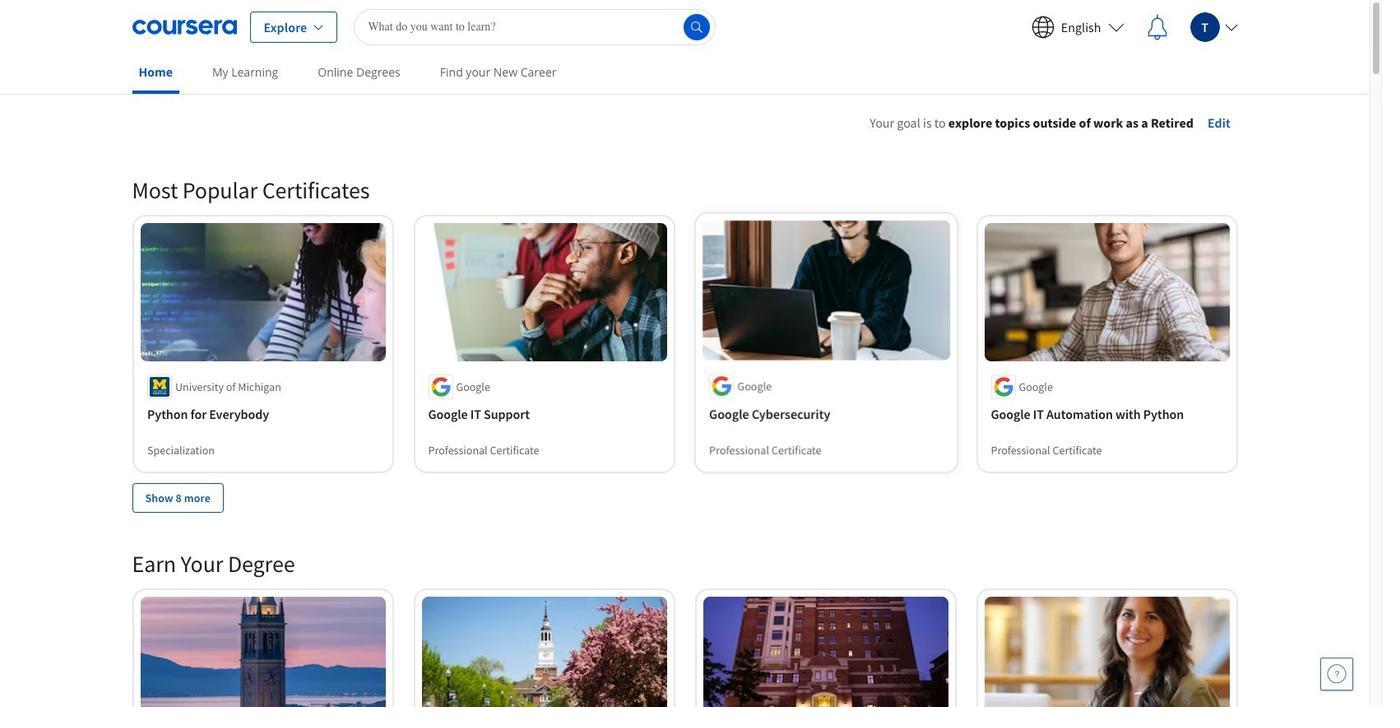 Task type: vqa. For each thing, say whether or not it's contained in the screenshot.
search field
yes



Task type: locate. For each thing, give the bounding box(es) containing it.
earn your degree collection element
[[122, 522, 1248, 707]]

region
[[783, 136, 1318, 299]]

None search field
[[354, 9, 717, 45]]



Task type: describe. For each thing, give the bounding box(es) containing it.
most popular certificates collection element
[[122, 149, 1248, 539]]

What do you want to learn? text field
[[354, 9, 717, 45]]

coursera image
[[132, 14, 237, 40]]

help center image
[[1328, 664, 1348, 684]]



